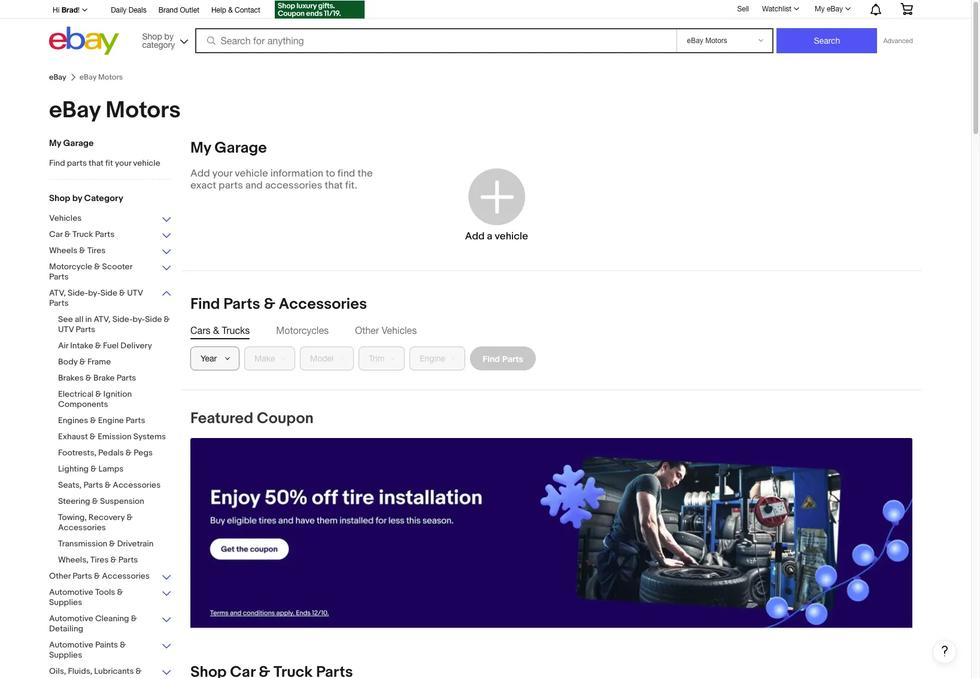 Task type: locate. For each thing, give the bounding box(es) containing it.
vehicle inside the add a vehicle 'button'
[[495, 230, 528, 242]]

0 horizontal spatial other
[[49, 572, 71, 582]]

1 automotive from the top
[[49, 588, 93, 598]]

transmission & drivetrain link
[[58, 539, 181, 551]]

help, opens dialogs image
[[939, 646, 951, 658]]

1 vertical spatial tires
[[90, 555, 109, 566]]

1 vertical spatial shop
[[49, 193, 70, 204]]

garage up and
[[215, 139, 267, 158]]

tab list
[[191, 324, 913, 337]]

side up delivery
[[145, 315, 162, 325]]

my garage up find parts that fit your vehicle
[[49, 138, 94, 149]]

1 horizontal spatial add
[[465, 230, 485, 242]]

components
[[58, 400, 108, 410]]

ebay inside "link"
[[827, 5, 844, 13]]

vehicles
[[49, 213, 82, 223], [382, 325, 417, 336]]

0 vertical spatial shop
[[142, 31, 162, 41]]

vehicles inside vehicles car & truck parts wheels & tires motorcycle & scooter parts atv, side-by-side & utv parts see all in atv, side-by-side & utv parts air intake & fuel delivery body & frame brakes & brake parts electrical & ignition components engines & engine parts exhaust & emission systems footrests, pedals & pegs lighting & lamps seats, parts & accessories steering & suspension towing, recovery & accessories transmission & drivetrain wheels, tires & parts other parts & accessories automotive tools & supplies automotive cleaning & detailing automotive paints & supplies oils, fluids, lubricants & sealers
[[49, 213, 82, 223]]

0 horizontal spatial vehicles
[[49, 213, 82, 223]]

side- down atv, side-by-side & utv parts dropdown button
[[112, 315, 133, 325]]

side- up "all"
[[68, 288, 88, 298]]

watchlist link
[[756, 2, 805, 16]]

1 horizontal spatial vehicle
[[235, 168, 268, 180]]

parts left fit
[[67, 158, 87, 168]]

that inside add your vehicle information to find the exact parts and accessories that fit.
[[325, 180, 343, 192]]

2 vertical spatial automotive
[[49, 641, 93, 651]]

1 horizontal spatial atv,
[[94, 315, 111, 325]]

category
[[84, 193, 123, 204]]

shop inside shop by category
[[142, 31, 162, 41]]

by- up delivery
[[133, 315, 145, 325]]

1 vertical spatial automotive
[[49, 614, 93, 624]]

suspension
[[100, 497, 144, 507]]

find inside button
[[483, 354, 500, 364]]

shop up the car
[[49, 193, 70, 204]]

0 vertical spatial supplies
[[49, 598, 82, 608]]

by
[[165, 31, 174, 41], [72, 193, 82, 204]]

1 vertical spatial side-
[[112, 315, 133, 325]]

parts left and
[[219, 180, 243, 192]]

detailing
[[49, 624, 83, 635]]

1 vertical spatial side
[[145, 315, 162, 325]]

tires down car & truck parts dropdown button
[[87, 246, 106, 256]]

other inside "tab list"
[[355, 325, 379, 336]]

by for category
[[72, 193, 82, 204]]

that left fit.
[[325, 180, 343, 192]]

find for find parts that fit your vehicle
[[49, 158, 65, 168]]

my garage up exact
[[191, 139, 267, 158]]

vehicle inside add your vehicle information to find the exact parts and accessories that fit.
[[235, 168, 268, 180]]

body
[[58, 357, 78, 367]]

0 horizontal spatial side-
[[68, 288, 88, 298]]

shop by category
[[49, 193, 123, 204]]

electrical & ignition components link
[[58, 389, 181, 411]]

my inside "link"
[[816, 5, 825, 13]]

main content containing my garage
[[181, 139, 957, 679]]

in
[[85, 315, 92, 325]]

shop by category banner
[[46, 0, 923, 58]]

garage up find parts that fit your vehicle
[[63, 138, 94, 149]]

add left a
[[465, 230, 485, 242]]

1 horizontal spatial side
[[145, 315, 162, 325]]

1 horizontal spatial shop
[[142, 31, 162, 41]]

side-
[[68, 288, 88, 298], [112, 315, 133, 325]]

vehicle
[[133, 158, 160, 168], [235, 168, 268, 180], [495, 230, 528, 242]]

my up find parts that fit your vehicle
[[49, 138, 61, 149]]

1 horizontal spatial my garage
[[191, 139, 267, 158]]

0 vertical spatial ebay
[[827, 5, 844, 13]]

automotive paints & supplies button
[[49, 641, 172, 662]]

tab list containing cars & trucks
[[191, 324, 913, 337]]

supplies up oils,
[[49, 651, 82, 661]]

0 vertical spatial side-
[[68, 288, 88, 298]]

0 horizontal spatial shop
[[49, 193, 70, 204]]

atv, up see
[[49, 288, 66, 298]]

your left and
[[212, 168, 233, 180]]

motors
[[106, 96, 181, 125]]

atv, side-by-side & utv parts button
[[49, 288, 172, 310]]

0 horizontal spatial utv
[[58, 325, 74, 335]]

vehicle right fit
[[133, 158, 160, 168]]

shop by category
[[142, 31, 175, 49]]

to
[[326, 168, 335, 180]]

garage
[[63, 138, 94, 149], [215, 139, 267, 158]]

1 vertical spatial parts
[[219, 180, 243, 192]]

by inside shop by category
[[165, 31, 174, 41]]

0 horizontal spatial vehicle
[[133, 158, 160, 168]]

find inside 'link'
[[49, 158, 65, 168]]

1 horizontal spatial that
[[325, 180, 343, 192]]

0 vertical spatial find
[[49, 158, 65, 168]]

0 horizontal spatial that
[[89, 158, 104, 168]]

your right fit
[[115, 158, 131, 168]]

2 horizontal spatial vehicle
[[495, 230, 528, 242]]

utv up air
[[58, 325, 74, 335]]

tires up the other parts & accessories dropdown button
[[90, 555, 109, 566]]

recovery
[[89, 513, 125, 523]]

find for find parts & accessories
[[191, 295, 220, 314]]

by-
[[88, 288, 100, 298], [133, 315, 145, 325]]

3 automotive from the top
[[49, 641, 93, 651]]

accessories
[[279, 295, 367, 314], [113, 481, 161, 491], [58, 523, 106, 533], [102, 572, 150, 582]]

garage inside main content
[[215, 139, 267, 158]]

0 horizontal spatial find
[[49, 158, 65, 168]]

my right "watchlist" link
[[816, 5, 825, 13]]

find
[[338, 168, 355, 180]]

that
[[89, 158, 104, 168], [325, 180, 343, 192]]

my up exact
[[191, 139, 211, 158]]

supplies up detailing
[[49, 598, 82, 608]]

seats,
[[58, 481, 82, 491]]

brand outlet
[[159, 6, 199, 14]]

None submit
[[777, 28, 878, 53]]

utv down scooter on the left top of page
[[127, 288, 143, 298]]

1 vertical spatial ebay
[[49, 72, 66, 82]]

side
[[100, 288, 117, 298], [145, 315, 162, 325]]

tires
[[87, 246, 106, 256], [90, 555, 109, 566]]

0 horizontal spatial parts
[[67, 158, 87, 168]]

sealers
[[49, 677, 77, 679]]

2 supplies from the top
[[49, 651, 82, 661]]

add inside 'button'
[[465, 230, 485, 242]]

sell link
[[732, 5, 755, 13]]

find parts that fit your vehicle link
[[49, 158, 172, 170]]

find parts
[[483, 354, 524, 364]]

sell
[[738, 5, 750, 13]]

1 vertical spatial by
[[72, 193, 82, 204]]

0 vertical spatial add
[[191, 168, 210, 180]]

parts inside add your vehicle information to find the exact parts and accessories that fit.
[[219, 180, 243, 192]]

1 horizontal spatial vehicles
[[382, 325, 417, 336]]

main content
[[181, 139, 957, 679]]

trucks
[[222, 325, 250, 336]]

fit.
[[345, 180, 358, 192]]

find parts that fit your vehicle
[[49, 158, 160, 168]]

side down motorcycle & scooter parts dropdown button
[[100, 288, 117, 298]]

that left fit
[[89, 158, 104, 168]]

brakes & brake parts link
[[58, 373, 181, 385]]

frame
[[87, 357, 111, 367]]

emission
[[98, 432, 132, 442]]

0 horizontal spatial add
[[191, 168, 210, 180]]

2 horizontal spatial find
[[483, 354, 500, 364]]

add left and
[[191, 168, 210, 180]]

1 horizontal spatial parts
[[219, 180, 243, 192]]

shop
[[142, 31, 162, 41], [49, 193, 70, 204]]

by- down motorcycle & scooter parts dropdown button
[[88, 288, 100, 298]]

automotive cleaning & detailing button
[[49, 614, 172, 636]]

none submit inside shop by category banner
[[777, 28, 878, 53]]

0 horizontal spatial by-
[[88, 288, 100, 298]]

0 vertical spatial by
[[165, 31, 174, 41]]

shop by category button
[[137, 27, 191, 52]]

delivery
[[121, 341, 152, 351]]

lighting & lamps link
[[58, 464, 181, 476]]

wheels
[[49, 246, 77, 256]]

0 vertical spatial automotive
[[49, 588, 93, 598]]

0 vertical spatial parts
[[67, 158, 87, 168]]

my
[[816, 5, 825, 13], [49, 138, 61, 149], [191, 139, 211, 158]]

exhaust
[[58, 432, 88, 442]]

featured
[[191, 410, 254, 428]]

0 horizontal spatial atv,
[[49, 288, 66, 298]]

2 vertical spatial ebay
[[49, 96, 101, 125]]

automotive down detailing
[[49, 641, 93, 651]]

vehicle right a
[[495, 230, 528, 242]]

add inside add your vehicle information to find the exact parts and accessories that fit.
[[191, 168, 210, 180]]

air intake & fuel delivery link
[[58, 341, 181, 352]]

vehicle inside find parts that fit your vehicle 'link'
[[133, 158, 160, 168]]

automotive down "wheels,"
[[49, 588, 93, 598]]

None text field
[[191, 439, 913, 629]]

parts inside button
[[502, 354, 524, 364]]

1 vertical spatial add
[[465, 230, 485, 242]]

1 vertical spatial supplies
[[49, 651, 82, 661]]

1 horizontal spatial your
[[212, 168, 233, 180]]

vehicle left the information
[[235, 168, 268, 180]]

1 horizontal spatial by-
[[133, 315, 145, 325]]

automotive left cleaning
[[49, 614, 93, 624]]

find for find parts
[[483, 354, 500, 364]]

ebay
[[827, 5, 844, 13], [49, 72, 66, 82], [49, 96, 101, 125]]

1 horizontal spatial find
[[191, 295, 220, 314]]

fit
[[105, 158, 113, 168]]

1 horizontal spatial garage
[[215, 139, 267, 158]]

1 vertical spatial find
[[191, 295, 220, 314]]

automotive tools & supplies button
[[49, 588, 172, 609]]

electrical
[[58, 389, 94, 400]]

0 vertical spatial side
[[100, 288, 117, 298]]

shop for shop by category
[[142, 31, 162, 41]]

0 vertical spatial that
[[89, 158, 104, 168]]

steering & suspension link
[[58, 497, 181, 508]]

get the coupon image
[[275, 1, 365, 19]]

0 horizontal spatial side
[[100, 288, 117, 298]]

my garage
[[49, 138, 94, 149], [191, 139, 267, 158]]

1 vertical spatial vehicles
[[382, 325, 417, 336]]

1 vertical spatial that
[[325, 180, 343, 192]]

shop down deals
[[142, 31, 162, 41]]

1 horizontal spatial other
[[355, 325, 379, 336]]

exact
[[191, 180, 216, 192]]

0 vertical spatial other
[[355, 325, 379, 336]]

atv,
[[49, 288, 66, 298], [94, 315, 111, 325]]

by down brand
[[165, 31, 174, 41]]

1 vertical spatial other
[[49, 572, 71, 582]]

1 vertical spatial utv
[[58, 325, 74, 335]]

0 vertical spatial utv
[[127, 288, 143, 298]]

steering
[[58, 497, 90, 507]]

0 horizontal spatial by
[[72, 193, 82, 204]]

fuel
[[103, 341, 119, 351]]

by left category
[[72, 193, 82, 204]]

atv, right in at the top of page
[[94, 315, 111, 325]]

automotive
[[49, 588, 93, 598], [49, 614, 93, 624], [49, 641, 93, 651]]

information
[[271, 168, 324, 180]]

2 vertical spatial find
[[483, 354, 500, 364]]

1 horizontal spatial by
[[165, 31, 174, 41]]

0 horizontal spatial your
[[115, 158, 131, 168]]

2 horizontal spatial my
[[816, 5, 825, 13]]

add for add your vehicle information to find the exact parts and accessories that fit.
[[191, 168, 210, 180]]

0 vertical spatial vehicles
[[49, 213, 82, 223]]

motorcycles
[[276, 325, 329, 336]]



Task type: vqa. For each thing, say whether or not it's contained in the screenshot.
"Detailing"
yes



Task type: describe. For each thing, give the bounding box(es) containing it.
1 vertical spatial atv,
[[94, 315, 111, 325]]

oils,
[[49, 667, 66, 677]]

enjoy 50% off tire installation image
[[191, 439, 913, 629]]

find parts button
[[470, 347, 536, 371]]

daily
[[111, 6, 127, 14]]

see
[[58, 315, 73, 325]]

air
[[58, 341, 68, 351]]

my ebay link
[[809, 2, 857, 16]]

2 automotive from the top
[[49, 614, 93, 624]]

other inside vehicles car & truck parts wheels & tires motorcycle & scooter parts atv, side-by-side & utv parts see all in atv, side-by-side & utv parts air intake & fuel delivery body & frame brakes & brake parts electrical & ignition components engines & engine parts exhaust & emission systems footrests, pedals & pegs lighting & lamps seats, parts & accessories steering & suspension towing, recovery & accessories transmission & drivetrain wheels, tires & parts other parts & accessories automotive tools & supplies automotive cleaning & detailing automotive paints & supplies oils, fluids, lubricants & sealers
[[49, 572, 71, 582]]

deals
[[129, 6, 147, 14]]

ebay for ebay
[[49, 72, 66, 82]]

1 horizontal spatial side-
[[112, 315, 133, 325]]

fluids,
[[68, 667, 92, 677]]

accessories up "suspension"
[[113, 481, 161, 491]]

your inside 'link'
[[115, 158, 131, 168]]

my garage inside main content
[[191, 139, 267, 158]]

ebay motors
[[49, 96, 181, 125]]

vehicles button
[[49, 213, 172, 225]]

cleaning
[[95, 614, 129, 624]]

car
[[49, 229, 63, 240]]

car & truck parts button
[[49, 229, 172, 241]]

Search for anything text field
[[197, 29, 675, 52]]

brake
[[94, 373, 115, 383]]

by for category
[[165, 31, 174, 41]]

other vehicles
[[355, 325, 417, 336]]

accessories down wheels, tires & parts "link"
[[102, 572, 150, 582]]

pegs
[[134, 448, 153, 458]]

vehicle for add a vehicle
[[495, 230, 528, 242]]

0 horizontal spatial my
[[49, 138, 61, 149]]

lighting
[[58, 464, 89, 475]]

paints
[[95, 641, 118, 651]]

vehicles inside "tab list"
[[382, 325, 417, 336]]

wheels & tires button
[[49, 246, 172, 257]]

wheels, tires & parts link
[[58, 555, 181, 567]]

intake
[[70, 341, 93, 351]]

find parts & accessories
[[191, 295, 367, 314]]

systems
[[133, 432, 166, 442]]

daily deals
[[111, 6, 147, 14]]

add a vehicle
[[465, 230, 528, 242]]

& inside the account navigation
[[228, 6, 233, 14]]

help & contact link
[[211, 4, 260, 17]]

help
[[211, 6, 226, 14]]

1 supplies from the top
[[49, 598, 82, 608]]

help & contact
[[211, 6, 260, 14]]

and
[[246, 180, 263, 192]]

shop for shop by category
[[49, 193, 70, 204]]

footrests,
[[58, 448, 96, 458]]

category
[[142, 40, 175, 49]]

a
[[487, 230, 493, 242]]

0 vertical spatial by-
[[88, 288, 100, 298]]

advanced
[[884, 37, 914, 44]]

brand
[[159, 6, 178, 14]]

& inside "tab list"
[[213, 325, 219, 336]]

your shopping cart image
[[901, 3, 914, 15]]

cars
[[191, 325, 211, 336]]

add for add a vehicle
[[465, 230, 485, 242]]

vehicles car & truck parts wheels & tires motorcycle & scooter parts atv, side-by-side & utv parts see all in atv, side-by-side & utv parts air intake & fuel delivery body & frame brakes & brake parts electrical & ignition components engines & engine parts exhaust & emission systems footrests, pedals & pegs lighting & lamps seats, parts & accessories steering & suspension towing, recovery & accessories transmission & drivetrain wheels, tires & parts other parts & accessories automotive tools & supplies automotive cleaning & detailing automotive paints & supplies oils, fluids, lubricants & sealers
[[49, 213, 170, 679]]

hi brad !
[[53, 5, 80, 14]]

advanced link
[[878, 29, 920, 53]]

my ebay
[[816, 5, 844, 13]]

0 horizontal spatial garage
[[63, 138, 94, 149]]

engines & engine parts link
[[58, 416, 181, 427]]

0 horizontal spatial my garage
[[49, 138, 94, 149]]

towing,
[[58, 513, 87, 523]]

pedals
[[98, 448, 124, 458]]

add a vehicle button
[[423, 151, 571, 259]]

that inside 'link'
[[89, 158, 104, 168]]

oils, fluids, lubricants & sealers button
[[49, 667, 172, 679]]

daily deals link
[[111, 4, 147, 17]]

tools
[[95, 588, 115, 598]]

add a vehicle image
[[465, 165, 528, 228]]

drivetrain
[[117, 539, 154, 549]]

account navigation
[[46, 0, 923, 20]]

your inside add your vehicle information to find the exact parts and accessories that fit.
[[212, 168, 233, 180]]

coupon
[[257, 410, 314, 428]]

truck
[[72, 229, 93, 240]]

0 vertical spatial tires
[[87, 246, 106, 256]]

wheels,
[[58, 555, 88, 566]]

brad
[[62, 5, 78, 14]]

vehicle for add your vehicle information to find the exact parts and accessories that fit.
[[235, 168, 268, 180]]

transmission
[[58, 539, 107, 549]]

featured coupon
[[191, 410, 314, 428]]

body & frame link
[[58, 357, 181, 368]]

watchlist
[[763, 5, 792, 13]]

cars & trucks
[[191, 325, 250, 336]]

accessories
[[265, 180, 323, 192]]

accessories up "motorcycles"
[[279, 295, 367, 314]]

!
[[78, 6, 80, 14]]

lamps
[[99, 464, 124, 475]]

parts inside 'link'
[[67, 158, 87, 168]]

brakes
[[58, 373, 84, 383]]

0 vertical spatial atv,
[[49, 288, 66, 298]]

1 horizontal spatial my
[[191, 139, 211, 158]]

accessories up transmission at the bottom left of page
[[58, 523, 106, 533]]

other parts & accessories button
[[49, 572, 172, 583]]

ebay for ebay motors
[[49, 96, 101, 125]]

outlet
[[180, 6, 199, 14]]

add your vehicle information to find the exact parts and accessories that fit.
[[191, 168, 373, 192]]

the
[[358, 168, 373, 180]]

1 horizontal spatial utv
[[127, 288, 143, 298]]

towing, recovery & accessories link
[[58, 513, 181, 534]]

see all in atv, side-by-side & utv parts link
[[58, 315, 181, 336]]

exhaust & emission systems link
[[58, 432, 181, 443]]

engine
[[98, 416, 124, 426]]

footrests, pedals & pegs link
[[58, 448, 181, 460]]

1 vertical spatial by-
[[133, 315, 145, 325]]

brand outlet link
[[159, 4, 199, 17]]

all
[[75, 315, 83, 325]]

motorcycle
[[49, 262, 92, 272]]



